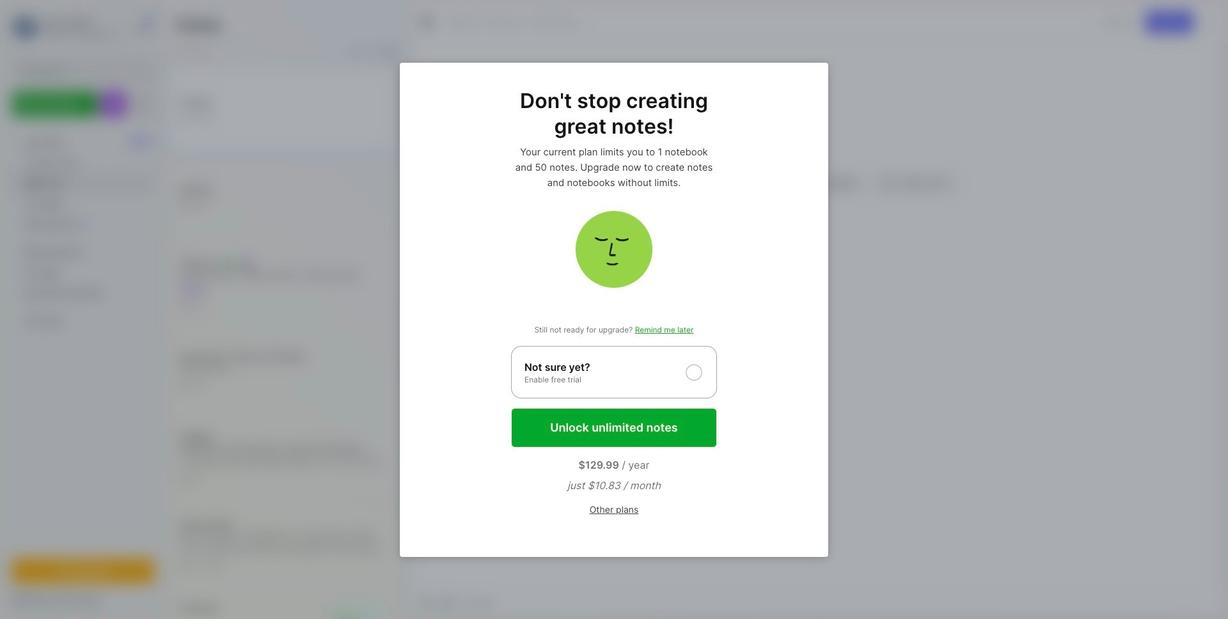 Task type: vqa. For each thing, say whether or not it's contained in the screenshot.
Nov
no



Task type: locate. For each thing, give the bounding box(es) containing it.
None checkbox
[[511, 346, 717, 398]]

Note Editor text field
[[411, 40, 1224, 589]]

Search text field
[[35, 65, 143, 77]]

tree
[[4, 125, 162, 547]]

none search field inside the main element
[[35, 63, 143, 79]]

None search field
[[35, 63, 143, 79]]

expand note image
[[420, 15, 435, 30]]

dialog
[[400, 62, 828, 557]]



Task type: describe. For each thing, give the bounding box(es) containing it.
expand notebooks image
[[17, 249, 24, 257]]

tree inside the main element
[[4, 125, 162, 547]]

note window element
[[410, 4, 1224, 615]]

expand tags image
[[17, 269, 24, 277]]

add a reminder image
[[418, 594, 434, 610]]

main element
[[0, 0, 166, 619]]

happy face illustration image
[[576, 211, 653, 288]]

add tag image
[[440, 594, 455, 610]]



